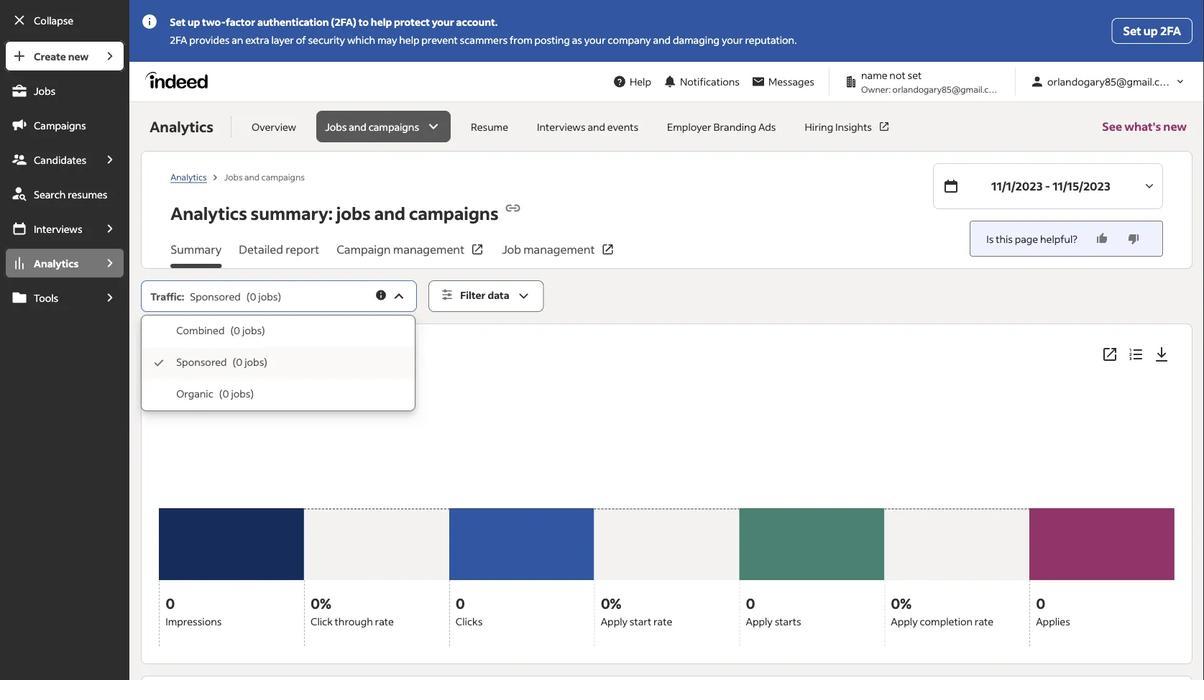 Task type: locate. For each thing, give the bounding box(es) containing it.
job management
[[502, 242, 595, 257]]

rate right start on the right bottom of page
[[654, 615, 673, 628]]

interviews down search resumes link
[[34, 222, 82, 235]]

protect
[[394, 15, 430, 28]]

2 management from the left
[[524, 242, 595, 257]]

0 vertical spatial interviews
[[537, 120, 586, 133]]

1 horizontal spatial analytics link
[[171, 171, 207, 183]]

2 apply completion rate image from the top
[[885, 509, 1030, 581]]

1 horizontal spatial rate
[[654, 615, 673, 628]]

apply for 0% apply start rate
[[601, 615, 628, 628]]

management right job
[[524, 242, 595, 257]]

collapse
[[34, 14, 74, 27]]

your up prevent
[[432, 15, 454, 28]]

1 horizontal spatial 0%
[[601, 594, 622, 613]]

rate right through at the left bottom of page
[[375, 615, 394, 628]]

( up "performance funnel"
[[231, 324, 234, 337]]

and inside button
[[349, 120, 367, 133]]

0 horizontal spatial jobs
[[34, 84, 56, 97]]

1 click through rate image from the top
[[304, 379, 450, 581]]

0%
[[311, 594, 331, 613], [601, 594, 622, 613], [892, 594, 912, 613]]

1 horizontal spatial jobs and campaigns
[[325, 120, 419, 133]]

account.
[[456, 15, 498, 28]]

( right "organic"
[[219, 387, 223, 400]]

set up 2fa
[[1124, 23, 1182, 38]]

jobs up the campaign
[[336, 202, 371, 224]]

rate for 0% apply completion rate
[[975, 615, 994, 628]]

1 management from the left
[[393, 242, 465, 257]]

menu bar
[[0, 40, 130, 681]]

employer branding ads link
[[659, 111, 785, 142]]

0 horizontal spatial 2fa
[[170, 33, 187, 46]]

jobs and campaigns
[[325, 120, 419, 133], [224, 171, 305, 182]]

interviews inside interviews and events link
[[537, 120, 586, 133]]

company
[[608, 33, 651, 46]]

0 horizontal spatial your
[[432, 15, 454, 28]]

search resumes
[[34, 188, 108, 201]]

jobs up 'funnel'
[[242, 324, 262, 337]]

interviews left "events"
[[537, 120, 586, 133]]

3 rate from the left
[[975, 615, 994, 628]]

0% inside 0% apply completion rate
[[892, 594, 912, 613]]

jobs inside button
[[325, 120, 347, 133]]

security
[[308, 33, 345, 46]]

summary link
[[171, 241, 222, 268]]

this filters data based on the type of traffic a job received, not the sponsored status of the job itself. some jobs may receive both sponsored and organic traffic. combined view shows all traffic. image
[[375, 289, 388, 302]]

employer branding ads
[[668, 120, 777, 133]]

export as csv image
[[1154, 346, 1171, 363]]

0% inside 0% apply start rate
[[601, 594, 622, 613]]

1 vertical spatial interviews
[[34, 222, 82, 235]]

campaigns
[[369, 120, 419, 133], [262, 171, 305, 182], [409, 202, 499, 224]]

search resumes link
[[4, 178, 125, 210]]

orlandogary85@gmail.com down set
[[893, 83, 1002, 95]]

hiring insights
[[805, 120, 873, 133]]

detailed report link
[[239, 241, 320, 268]]

1 vertical spatial help
[[399, 33, 420, 46]]

see
[[1103, 119, 1123, 134]]

2 vertical spatial jobs
[[224, 171, 243, 182]]

job
[[502, 242, 522, 257]]

1 horizontal spatial apply
[[746, 615, 773, 628]]

(2fa)
[[331, 15, 357, 28]]

interviews and events
[[537, 120, 639, 133]]

orlandogary85@gmail.com
[[1048, 75, 1176, 88], [893, 83, 1002, 95]]

management
[[393, 242, 465, 257], [524, 242, 595, 257]]

2 horizontal spatial apply
[[892, 615, 918, 628]]

0 horizontal spatial analytics link
[[4, 247, 95, 279]]

extra
[[245, 33, 269, 46]]

orlandogary85@gmail.com up see
[[1048, 75, 1176, 88]]

1 vertical spatial jobs
[[325, 120, 347, 133]]

click through rate image
[[304, 379, 450, 581], [304, 509, 450, 581]]

sponsored up combined ( 0 jobs )
[[190, 290, 241, 303]]

0 vertical spatial jobs and campaigns
[[325, 120, 419, 133]]

help down protect
[[399, 33, 420, 46]]

1 apply start rate image from the top
[[595, 379, 740, 581]]

0 vertical spatial new
[[68, 50, 89, 63]]

0 inside 0 impressions
[[166, 594, 175, 613]]

) down detailed report link
[[278, 290, 281, 303]]

report
[[286, 242, 320, 257]]

rate inside 0% apply completion rate
[[975, 615, 994, 628]]

1 horizontal spatial new
[[1164, 119, 1188, 134]]

rate
[[375, 615, 394, 628], [654, 615, 673, 628], [975, 615, 994, 628]]

impressions
[[166, 615, 222, 628]]

candidates
[[34, 153, 86, 166]]

0 vertical spatial analytics link
[[171, 171, 207, 183]]

name not set owner: orlandogary85@gmail.com
[[862, 69, 1002, 95]]

apply inside '0 apply starts'
[[746, 615, 773, 628]]

owner:
[[862, 83, 891, 95]]

set up orlandogary85@gmail.com dropdown button
[[1124, 23, 1142, 38]]

0 horizontal spatial interviews
[[34, 222, 82, 235]]

set left 'two-'
[[170, 15, 186, 28]]

rate inside 0% click through rate
[[375, 615, 394, 628]]

name not set owner: orlandogary85@gmail.com element
[[839, 68, 1007, 96]]

up left 'two-'
[[188, 15, 200, 28]]

0 horizontal spatial new
[[68, 50, 89, 63]]

help
[[371, 15, 392, 28], [399, 33, 420, 46]]

( for organic
[[219, 387, 223, 400]]

orlandogary85@gmail.com button
[[1025, 68, 1193, 95]]

2 0% from the left
[[601, 594, 622, 613]]

apply inside 0% apply start rate
[[601, 615, 628, 628]]

apply
[[601, 615, 628, 628], [746, 615, 773, 628], [892, 615, 918, 628]]

clicks image
[[449, 379, 595, 581]]

rate for 0% apply start rate
[[654, 615, 673, 628]]

jobs inside menu bar
[[34, 84, 56, 97]]

1 horizontal spatial help
[[399, 33, 420, 46]]

this page is helpful image
[[1096, 232, 1110, 246]]

1 horizontal spatial up
[[1144, 23, 1159, 38]]

interviews for interviews and events
[[537, 120, 586, 133]]

your right as
[[585, 33, 606, 46]]

2 horizontal spatial jobs
[[325, 120, 347, 133]]

helpful?
[[1041, 232, 1078, 245]]

1 rate from the left
[[375, 615, 394, 628]]

campaigns inside button
[[369, 120, 419, 133]]

organic
[[176, 387, 213, 400]]

to
[[359, 15, 369, 28]]

up
[[188, 15, 200, 28], [1144, 23, 1159, 38]]

interviews
[[537, 120, 586, 133], [34, 222, 82, 235]]

option down 'funnel'
[[142, 379, 415, 411]]

1 horizontal spatial set
[[1124, 23, 1142, 38]]

0 horizontal spatial rate
[[375, 615, 394, 628]]

and
[[653, 33, 671, 46], [349, 120, 367, 133], [588, 120, 606, 133], [245, 171, 260, 182], [374, 202, 406, 224]]

0 horizontal spatial 0%
[[311, 594, 331, 613]]

analytics
[[150, 117, 214, 136], [171, 171, 207, 182], [171, 202, 247, 224], [34, 257, 79, 270]]

apply inside 0% apply completion rate
[[892, 615, 918, 628]]

0% click through rate
[[311, 594, 394, 628]]

apply for 0 apply starts
[[746, 615, 773, 628]]

1 horizontal spatial management
[[524, 242, 595, 257]]

list box
[[142, 316, 415, 411]]

sponsored down "combined"
[[176, 356, 227, 369]]

traffic: sponsored ( 0 jobs )
[[150, 290, 281, 303]]

rate for 0% click through rate
[[375, 615, 394, 628]]

data
[[488, 289, 510, 302]]

0 horizontal spatial set
[[170, 15, 186, 28]]

hiring insights link
[[797, 111, 900, 142]]

1 horizontal spatial interviews
[[537, 120, 586, 133]]

is this page helpful?
[[987, 232, 1078, 245]]

1 horizontal spatial orlandogary85@gmail.com
[[1048, 75, 1176, 88]]

) up 'funnel'
[[262, 324, 265, 337]]

help right 'to'
[[371, 15, 392, 28]]

) for combined ( 0 jobs )
[[262, 324, 265, 337]]

apply completion rate image
[[885, 379, 1030, 581], [885, 509, 1030, 581]]

0% inside 0% click through rate
[[311, 594, 331, 613]]

of
[[296, 33, 306, 46]]

( down combined ( 0 jobs )
[[233, 356, 236, 369]]

( for combined
[[231, 324, 234, 337]]

reputation.
[[746, 33, 797, 46]]

1 apply from the left
[[601, 615, 628, 628]]

jobs for organic ( 0 jobs )
[[231, 387, 251, 400]]

jobs down sponsored ( 0 jobs ) at bottom left
[[231, 387, 251, 400]]

1 vertical spatial analytics link
[[4, 247, 95, 279]]

clicks
[[456, 615, 483, 628]]

0 vertical spatial jobs
[[34, 84, 56, 97]]

1 0% from the left
[[311, 594, 331, 613]]

0 inside '0 apply starts'
[[746, 594, 756, 613]]

0 horizontal spatial help
[[371, 15, 392, 28]]

2 horizontal spatial 0%
[[892, 594, 912, 613]]

0 horizontal spatial up
[[188, 15, 200, 28]]

1 vertical spatial new
[[1164, 119, 1188, 134]]

2 horizontal spatial rate
[[975, 615, 994, 628]]

) down sponsored ( 0 jobs ) at bottom left
[[251, 387, 254, 400]]

provides
[[189, 33, 230, 46]]

3 0% from the left
[[892, 594, 912, 613]]

jobs
[[336, 202, 371, 224], [259, 290, 278, 303], [242, 324, 262, 337], [245, 356, 264, 369], [231, 387, 251, 400]]

overview link
[[243, 111, 305, 142]]

0 clicks
[[456, 594, 483, 628]]

sponsored ( 0 jobs )
[[176, 356, 268, 369]]

0 horizontal spatial apply
[[601, 615, 628, 628]]

management for job management
[[524, 242, 595, 257]]

sponsored
[[190, 290, 241, 303], [176, 356, 227, 369]]

events
[[608, 120, 639, 133]]

new
[[68, 50, 89, 63], [1164, 119, 1188, 134]]

rate right the completion
[[975, 615, 994, 628]]

)
[[278, 290, 281, 303], [262, 324, 265, 337], [264, 356, 268, 369], [251, 387, 254, 400]]

option
[[142, 347, 415, 379], [142, 379, 415, 411]]

2 rate from the left
[[654, 615, 673, 628]]

( up combined ( 0 jobs )
[[247, 290, 250, 303]]

apply left the completion
[[892, 615, 918, 628]]

3 apply from the left
[[892, 615, 918, 628]]

management up filter
[[393, 242, 465, 257]]

set inside set up two-factor authentication (2fa) to help protect your account. 2fa provides an extra layer of security which may help prevent scammers from posting as your company and damaging your reputation.
[[170, 15, 186, 28]]

see what's new button
[[1103, 102, 1188, 151]]

0 vertical spatial campaigns
[[369, 120, 419, 133]]

1 option from the top
[[142, 347, 415, 379]]

up inside set up two-factor authentication (2fa) to help protect your account. 2fa provides an extra layer of security which may help prevent scammers from posting as your company and damaging your reputation.
[[188, 15, 200, 28]]

tools link
[[4, 282, 95, 314]]

show shareable url image
[[505, 200, 522, 217]]

up for two-
[[188, 15, 200, 28]]

impressions image
[[159, 379, 304, 581]]

option down combined ( 0 jobs )
[[142, 347, 415, 379]]

collapse button
[[4, 4, 125, 36]]

jobs for sponsored ( 0 jobs )
[[245, 356, 264, 369]]

1 vertical spatial sponsored
[[176, 356, 227, 369]]

interviews inside interviews link
[[34, 222, 82, 235]]

) down combined ( 0 jobs )
[[264, 356, 268, 369]]

rate inside 0% apply start rate
[[654, 615, 673, 628]]

job management link
[[502, 241, 615, 268]]

0 horizontal spatial jobs and campaigns
[[224, 171, 305, 182]]

new inside button
[[1164, 119, 1188, 134]]

and inside set up two-factor authentication (2fa) to help protect your account. 2fa provides an extra layer of security which may help prevent scammers from posting as your company and damaging your reputation.
[[653, 33, 671, 46]]

(
[[247, 290, 250, 303], [231, 324, 234, 337], [233, 356, 236, 369], [219, 387, 223, 400]]

new right what's
[[1164, 119, 1188, 134]]

jobs down combined ( 0 jobs )
[[245, 356, 264, 369]]

up up orlandogary85@gmail.com dropdown button
[[1144, 23, 1159, 38]]

layer
[[272, 33, 294, 46]]

option containing sponsored
[[142, 347, 415, 379]]

0% apply completion rate
[[892, 594, 994, 628]]

apply left start on the right bottom of page
[[601, 615, 628, 628]]

apply left starts
[[746, 615, 773, 628]]

apply start rate image
[[595, 379, 740, 581], [595, 509, 740, 581]]

new right create
[[68, 50, 89, 63]]

an
[[232, 33, 243, 46]]

your right damaging
[[722, 33, 744, 46]]

2 apply from the left
[[746, 615, 773, 628]]

2 option from the top
[[142, 379, 415, 411]]

0 horizontal spatial orlandogary85@gmail.com
[[893, 83, 1002, 95]]

orlandogary85@gmail.com inside the name not set owner: orlandogary85@gmail.com
[[893, 83, 1002, 95]]

0 horizontal spatial management
[[393, 242, 465, 257]]



Task type: vqa. For each thing, say whether or not it's contained in the screenshot.
LOCATION
no



Task type: describe. For each thing, give the bounding box(es) containing it.
posting
[[535, 33, 570, 46]]

insights
[[836, 120, 873, 133]]

branding
[[714, 120, 757, 133]]

0 applies
[[1037, 594, 1071, 628]]

as
[[572, 33, 583, 46]]

starts
[[775, 615, 802, 628]]

0 inside '0 clicks'
[[456, 594, 465, 613]]

performance funnel
[[159, 345, 297, 364]]

traffic:
[[150, 290, 184, 303]]

table view image
[[1128, 346, 1145, 363]]

create new
[[34, 50, 89, 63]]

jobs and campaigns inside button
[[325, 120, 419, 133]]

) for sponsored ( 0 jobs )
[[264, 356, 268, 369]]

summary
[[171, 242, 222, 257]]

click
[[311, 615, 333, 628]]

up for 2fa
[[1144, 23, 1159, 38]]

0 vertical spatial sponsored
[[190, 290, 241, 303]]

employer
[[668, 120, 712, 133]]

( for sponsored
[[233, 356, 236, 369]]

campaign management
[[337, 242, 465, 257]]

which
[[347, 33, 376, 46]]

-
[[1046, 179, 1051, 194]]

help
[[630, 75, 652, 88]]

orlandogary85@gmail.com inside dropdown button
[[1048, 75, 1176, 88]]

help button
[[607, 68, 657, 95]]

2 click through rate image from the top
[[304, 509, 450, 581]]

notifications button
[[657, 66, 746, 97]]

candidates link
[[4, 144, 95, 176]]

11/1/2023 - 11/15/2023
[[992, 179, 1111, 194]]

resume link
[[463, 111, 517, 142]]

combined ( 0 jobs )
[[176, 324, 265, 337]]

notifications
[[680, 75, 740, 88]]

set for set up 2fa
[[1124, 23, 1142, 38]]

0 impressions
[[166, 594, 222, 628]]

search
[[34, 188, 66, 201]]

0% for 0% click through rate
[[311, 594, 331, 613]]

through
[[335, 615, 373, 628]]

set for set up two-factor authentication (2fa) to help protect your account. 2fa provides an extra layer of security which may help prevent scammers from posting as your company and damaging your reputation.
[[170, 15, 186, 28]]

campaign
[[337, 242, 391, 257]]

summary:
[[251, 202, 333, 224]]

authentication
[[258, 15, 329, 28]]

set
[[908, 69, 922, 82]]

jobs for combined ( 0 jobs )
[[242, 324, 262, 337]]

page
[[1016, 232, 1039, 245]]

may
[[378, 33, 397, 46]]

apply starts image
[[740, 379, 885, 581]]

resume
[[471, 120, 509, 133]]

option containing organic
[[142, 379, 415, 411]]

organic ( 0 jobs )
[[176, 387, 254, 400]]

see what's new
[[1103, 119, 1188, 134]]

applies image
[[1030, 379, 1175, 581]]

set up two-factor authentication (2fa) to help protect your account. 2fa provides an extra layer of security which may help prevent scammers from posting as your company and damaging your reputation.
[[170, 15, 797, 46]]

applies
[[1037, 615, 1071, 628]]

messages
[[769, 75, 815, 88]]

11/15/2023
[[1053, 179, 1111, 194]]

prevent
[[422, 33, 458, 46]]

detailed report
[[239, 242, 320, 257]]

overview
[[252, 120, 296, 133]]

name
[[862, 69, 888, 82]]

analytics inside menu bar
[[34, 257, 79, 270]]

indeed home image
[[145, 72, 215, 89]]

filter
[[461, 289, 486, 302]]

1 vertical spatial jobs and campaigns
[[224, 171, 305, 182]]

ads
[[759, 120, 777, 133]]

campaigns
[[34, 119, 86, 132]]

2fa inside set up two-factor authentication (2fa) to help protect your account. 2fa provides an extra layer of security which may help prevent scammers from posting as your company and damaging your reputation.
[[170, 33, 187, 46]]

2 apply start rate image from the top
[[595, 509, 740, 581]]

two-
[[202, 15, 226, 28]]

filter data button
[[429, 281, 544, 312]]

0 vertical spatial help
[[371, 15, 392, 28]]

management for campaign management
[[393, 242, 465, 257]]

list box containing combined
[[142, 316, 415, 411]]

create
[[34, 50, 66, 63]]

jobs down detailed report link
[[259, 290, 278, 303]]

create new link
[[4, 40, 95, 72]]

filter data
[[461, 289, 510, 302]]

detailed
[[239, 242, 283, 257]]

not
[[890, 69, 906, 82]]

apply for 0% apply completion rate
[[892, 615, 918, 628]]

tools
[[34, 291, 58, 304]]

1 horizontal spatial 2fa
[[1161, 23, 1182, 38]]

scammers
[[460, 33, 508, 46]]

1 apply completion rate image from the top
[[885, 379, 1030, 581]]

new inside menu bar
[[68, 50, 89, 63]]

hiring
[[805, 120, 834, 133]]

interviews link
[[4, 213, 95, 245]]

start
[[630, 615, 652, 628]]

11/1/2023
[[992, 179, 1043, 194]]

1 vertical spatial campaigns
[[262, 171, 305, 182]]

2 vertical spatial campaigns
[[409, 202, 499, 224]]

0% for 0% apply start rate
[[601, 594, 622, 613]]

performance
[[159, 345, 249, 364]]

this page is not helpful image
[[1127, 232, 1142, 246]]

completion
[[920, 615, 973, 628]]

view detailed report image
[[1102, 346, 1119, 363]]

factor
[[226, 15, 256, 28]]

1 horizontal spatial your
[[585, 33, 606, 46]]

) for organic ( 0 jobs )
[[251, 387, 254, 400]]

jobs and campaigns button
[[317, 111, 451, 142]]

combined
[[176, 324, 225, 337]]

2 horizontal spatial your
[[722, 33, 744, 46]]

0% for 0% apply completion rate
[[892, 594, 912, 613]]

0 inside the 0 applies
[[1037, 594, 1046, 613]]

menu bar containing create new
[[0, 40, 130, 681]]

resumes
[[68, 188, 108, 201]]

is
[[987, 232, 994, 245]]

1 horizontal spatial jobs
[[224, 171, 243, 182]]

this
[[996, 232, 1014, 245]]

interviews for interviews
[[34, 222, 82, 235]]

sponsored inside "option"
[[176, 356, 227, 369]]



